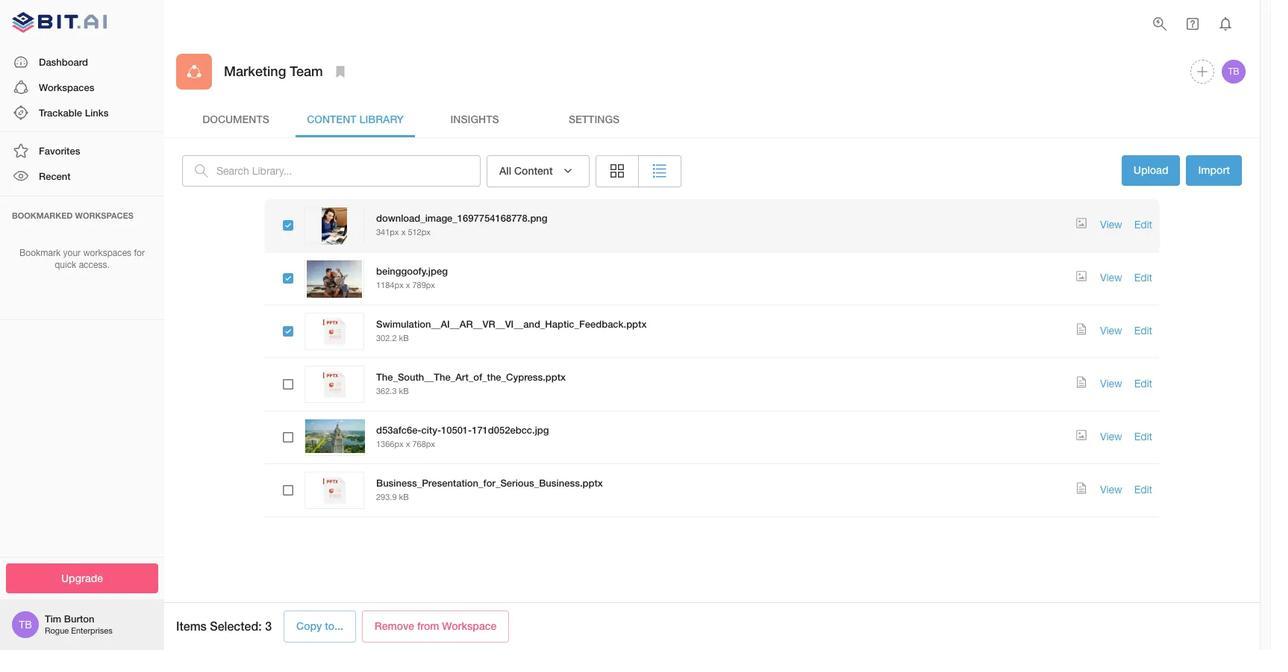 Task type: locate. For each thing, give the bounding box(es) containing it.
all content button
[[487, 155, 590, 187]]

documents link
[[176, 102, 296, 137]]

kb right 362.3
[[399, 387, 409, 396]]

1 view link from the top
[[1101, 219, 1123, 231]]

3 kb from the top
[[399, 493, 409, 502]]

5 edit from the top
[[1135, 431, 1153, 443]]

1 horizontal spatial tb
[[1229, 66, 1240, 77]]

2 view link from the top
[[1101, 272, 1123, 284]]

kb inside swimulation__ai__ar__vr__vi__and_haptic_feedback.pptx 302.2 kb
[[399, 334, 409, 343]]

2 vertical spatial kb
[[399, 493, 409, 502]]

upload button
[[1122, 155, 1181, 187], [1122, 155, 1181, 186]]

2 edit link from the top
[[1135, 272, 1153, 284]]

1366px
[[376, 440, 404, 449]]

bookmark image
[[331, 63, 349, 81]]

swimulation__ai__ar__vr__vi__and_haptic_feedback.pptx
[[376, 318, 647, 330]]

5 view link from the top
[[1101, 431, 1123, 443]]

4 edit from the top
[[1135, 378, 1153, 390]]

business_presentation_for_serious_business.pptx
[[376, 477, 603, 489]]

beinggoofy.jpeg
[[376, 265, 448, 277]]

remove from workspace
[[375, 620, 497, 633]]

tab list
[[176, 102, 1249, 137]]

dashboard
[[39, 56, 88, 68]]

1 edit link from the top
[[1135, 219, 1153, 231]]

workspaces
[[83, 248, 132, 258]]

2 vertical spatial x
[[406, 440, 410, 449]]

all
[[500, 164, 512, 177]]

content library
[[307, 113, 404, 125]]

1 vertical spatial content
[[514, 164, 553, 177]]

bookmark
[[19, 248, 61, 258]]

view for download_image_1697754168778.png
[[1101, 219, 1123, 231]]

business_presentation_for_serious_business.pptx 293.9 kb
[[376, 477, 603, 502]]

1 edit from the top
[[1135, 219, 1153, 231]]

kb right 293.9
[[399, 493, 409, 502]]

edit link for beinggoofy.jpeg
[[1135, 272, 1153, 284]]

download_image_1697754168778.png
[[376, 212, 548, 224]]

2 view from the top
[[1101, 272, 1123, 284]]

import
[[1199, 164, 1231, 176]]

kb inside the_south__the_art_of_the_cypress.pptx 362.3 kb
[[399, 387, 409, 396]]

edit link for d53afc6e-city-10501-171d052ebcc.jpg
[[1135, 431, 1153, 443]]

tb inside button
[[1229, 66, 1240, 77]]

kb for the_south__the_art_of_the_cypress.pptx
[[399, 387, 409, 396]]

content
[[307, 113, 357, 125], [514, 164, 553, 177]]

0 vertical spatial content
[[307, 113, 357, 125]]

6 edit from the top
[[1135, 484, 1153, 496]]

x inside d53afc6e-city-10501-171d052ebcc.jpg 1366px x 768px
[[406, 440, 410, 449]]

6 edit link from the top
[[1135, 484, 1153, 496]]

293.9
[[376, 493, 397, 502]]

1 horizontal spatial content
[[514, 164, 553, 177]]

0 vertical spatial kb
[[399, 334, 409, 343]]

copy
[[297, 620, 322, 633]]

rogue
[[45, 627, 69, 636]]

x inside beinggoofy.jpeg 1184px x 789px
[[406, 281, 410, 290]]

insights link
[[415, 102, 535, 137]]

0 vertical spatial x
[[401, 228, 406, 237]]

1 vertical spatial kb
[[399, 387, 409, 396]]

import button
[[1187, 155, 1243, 186]]

swimulation__ai__ar__vr__vi__and_haptic_feedback.pptx 302.2 kb
[[376, 318, 647, 343]]

x right 341px
[[401, 228, 406, 237]]

your
[[63, 248, 81, 258]]

2 kb from the top
[[399, 387, 409, 396]]

1 vertical spatial tb
[[19, 619, 32, 631]]

items selected: 3
[[176, 619, 272, 633]]

3 edit link from the top
[[1135, 325, 1153, 337]]

content down bookmark icon
[[307, 113, 357, 125]]

512px
[[408, 228, 431, 237]]

insights
[[451, 113, 499, 125]]

view link for the_south__the_art_of_the_cypress.pptx
[[1101, 378, 1123, 390]]

view link
[[1101, 219, 1123, 231], [1101, 272, 1123, 284], [1101, 325, 1123, 337], [1101, 378, 1123, 390], [1101, 431, 1123, 443], [1101, 484, 1123, 496]]

x left 768px
[[406, 440, 410, 449]]

content inside button
[[514, 164, 553, 177]]

view link for swimulation__ai__ar__vr__vi__and_haptic_feedback.pptx
[[1101, 325, 1123, 337]]

1 vertical spatial x
[[406, 281, 410, 290]]

edit
[[1135, 219, 1153, 231], [1135, 272, 1153, 284], [1135, 325, 1153, 337], [1135, 378, 1153, 390], [1135, 431, 1153, 443], [1135, 484, 1153, 496]]

6 view from the top
[[1101, 484, 1123, 496]]

workspace
[[442, 620, 497, 633]]

view for d53afc6e-city-10501-171d052ebcc.jpg
[[1101, 431, 1123, 443]]

items
[[176, 619, 207, 633]]

3 view link from the top
[[1101, 325, 1123, 337]]

5 edit link from the top
[[1135, 431, 1153, 443]]

3 view from the top
[[1101, 325, 1123, 337]]

362.3
[[376, 387, 397, 396]]

x
[[401, 228, 406, 237], [406, 281, 410, 290], [406, 440, 410, 449]]

kb right 302.2
[[399, 334, 409, 343]]

city-
[[422, 424, 441, 436]]

2 edit from the top
[[1135, 272, 1153, 284]]

0 vertical spatial tb
[[1229, 66, 1240, 77]]

3 edit from the top
[[1135, 325, 1153, 337]]

edit link for business_presentation_for_serious_business.pptx
[[1135, 484, 1153, 496]]

edit link
[[1135, 219, 1153, 231], [1135, 272, 1153, 284], [1135, 325, 1153, 337], [1135, 378, 1153, 390], [1135, 431, 1153, 443], [1135, 484, 1153, 496]]

4 view from the top
[[1101, 378, 1123, 390]]

marketing
[[224, 63, 286, 79]]

content library link
[[296, 102, 415, 137]]

group
[[596, 155, 681, 187]]

tb
[[1229, 66, 1240, 77], [19, 619, 32, 631]]

x down the beinggoofy.jpeg
[[406, 281, 410, 290]]

4 view link from the top
[[1101, 378, 1123, 390]]

beinggoofy.jpeg 1184px x 789px
[[376, 265, 448, 290]]

trackable
[[39, 107, 82, 119]]

171d052ebcc.jpg
[[472, 424, 549, 436]]

burton
[[64, 613, 94, 625]]

content right all
[[514, 164, 553, 177]]

view
[[1101, 219, 1123, 231], [1101, 272, 1123, 284], [1101, 325, 1123, 337], [1101, 378, 1123, 390], [1101, 431, 1123, 443], [1101, 484, 1123, 496]]

6 view link from the top
[[1101, 484, 1123, 496]]

1 kb from the top
[[399, 334, 409, 343]]

x inside download_image_1697754168778.png 341px x 512px
[[401, 228, 406, 237]]

1 view from the top
[[1101, 219, 1123, 231]]

4 edit link from the top
[[1135, 378, 1153, 390]]

5 view from the top
[[1101, 431, 1123, 443]]

kb
[[399, 334, 409, 343], [399, 387, 409, 396], [399, 493, 409, 502]]

kb inside business_presentation_for_serious_business.pptx 293.9 kb
[[399, 493, 409, 502]]

download_image_1697754168778.png 341px x 512px
[[376, 212, 548, 237]]

d53afc6e-
[[376, 424, 422, 436]]

links
[[85, 107, 109, 119]]

edit for the_south__the_art_of_the_cypress.pptx
[[1135, 378, 1153, 390]]

copy to...
[[297, 620, 343, 633]]



Task type: describe. For each thing, give the bounding box(es) containing it.
quick
[[55, 260, 76, 271]]

upgrade
[[61, 572, 103, 584]]

d53afc6e-city-10501-171d052ebcc.jpg 1366px x 768px
[[376, 424, 549, 449]]

the_south__the_art_of_the_cypress.pptx 362.3 kb
[[376, 371, 566, 396]]

settings
[[569, 113, 620, 125]]

recent
[[39, 171, 71, 182]]

marketing team
[[224, 63, 323, 79]]

view link for d53afc6e-city-10501-171d052ebcc.jpg
[[1101, 431, 1123, 443]]

x for beinggoofy.jpeg
[[406, 281, 410, 290]]

selected:
[[210, 619, 262, 633]]

workspaces
[[75, 210, 134, 220]]

remove from workspace button
[[362, 611, 509, 643]]

view for swimulation__ai__ar__vr__vi__and_haptic_feedback.pptx
[[1101, 325, 1123, 337]]

x for download_image_1697754168778.png
[[401, 228, 406, 237]]

0 horizontal spatial content
[[307, 113, 357, 125]]

kb for swimulation__ai__ar__vr__vi__and_haptic_feedback.pptx
[[399, 334, 409, 343]]

tim burton rogue enterprises
[[45, 613, 113, 636]]

workspaces button
[[0, 75, 164, 100]]

copy to... button
[[284, 611, 356, 643]]

3
[[265, 619, 272, 633]]

edit for beinggoofy.jpeg
[[1135, 272, 1153, 284]]

team
[[290, 63, 323, 79]]

edit for business_presentation_for_serious_business.pptx
[[1135, 484, 1153, 496]]

remove
[[375, 620, 414, 633]]

documents
[[202, 113, 269, 125]]

edit for download_image_1697754168778.png
[[1135, 219, 1153, 231]]

768px
[[413, 440, 435, 449]]

10501-
[[441, 424, 472, 436]]

edit link for swimulation__ai__ar__vr__vi__and_haptic_feedback.pptx
[[1135, 325, 1153, 337]]

upgrade button
[[6, 563, 158, 594]]

1184px
[[376, 281, 404, 290]]

edit for d53afc6e-city-10501-171d052ebcc.jpg
[[1135, 431, 1153, 443]]

view for business_presentation_for_serious_business.pptx
[[1101, 484, 1123, 496]]

favorites button
[[0, 138, 164, 164]]

tb button
[[1220, 58, 1249, 86]]

789px
[[413, 281, 435, 290]]

upload
[[1134, 164, 1169, 176]]

trackable links button
[[0, 100, 164, 126]]

view link for download_image_1697754168778.png
[[1101, 219, 1123, 231]]

library
[[360, 113, 404, 125]]

from
[[417, 620, 439, 633]]

dashboard button
[[0, 49, 164, 75]]

to...
[[325, 620, 343, 633]]

trackable links
[[39, 107, 109, 119]]

341px
[[376, 228, 399, 237]]

302.2
[[376, 334, 397, 343]]

bookmarked
[[12, 210, 73, 220]]

edit link for download_image_1697754168778.png
[[1135, 219, 1153, 231]]

tab list containing documents
[[176, 102, 1249, 137]]

bookmark your workspaces for quick access.
[[19, 248, 145, 271]]

access.
[[79, 260, 110, 271]]

workspaces
[[39, 81, 94, 93]]

settings link
[[535, 102, 654, 137]]

0 horizontal spatial tb
[[19, 619, 32, 631]]

view for the_south__the_art_of_the_cypress.pptx
[[1101, 378, 1123, 390]]

recent button
[[0, 164, 164, 189]]

view for beinggoofy.jpeg
[[1101, 272, 1123, 284]]

view link for beinggoofy.jpeg
[[1101, 272, 1123, 284]]

Search Library... search field
[[217, 155, 481, 186]]

for
[[134, 248, 145, 258]]

all content
[[500, 164, 553, 177]]

tim
[[45, 613, 61, 625]]

kb for business_presentation_for_serious_business.pptx
[[399, 493, 409, 502]]

bookmarked workspaces
[[12, 210, 134, 220]]

edit for swimulation__ai__ar__vr__vi__and_haptic_feedback.pptx
[[1135, 325, 1153, 337]]

edit link for the_south__the_art_of_the_cypress.pptx
[[1135, 378, 1153, 390]]

the_south__the_art_of_the_cypress.pptx
[[376, 371, 566, 383]]

enterprises
[[71, 627, 113, 636]]

view link for business_presentation_for_serious_business.pptx
[[1101, 484, 1123, 496]]

favorites
[[39, 145, 80, 157]]



Task type: vqa. For each thing, say whether or not it's contained in the screenshot.


